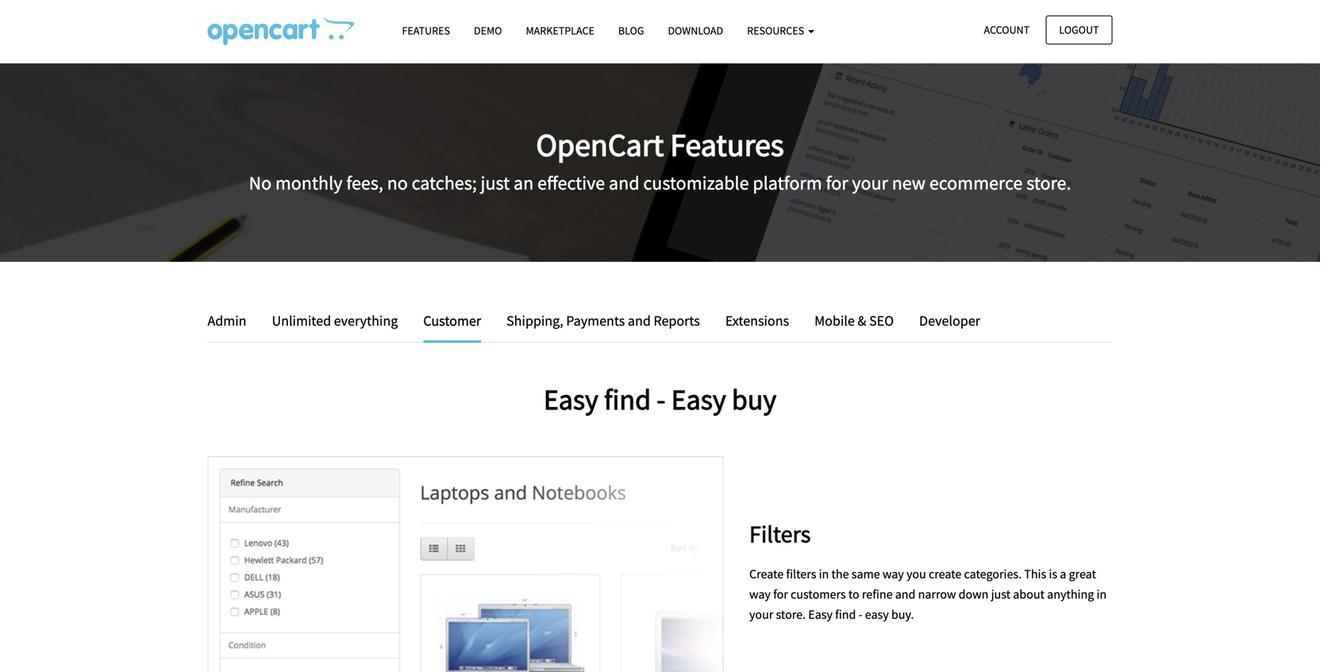 Task type: locate. For each thing, give the bounding box(es) containing it.
account
[[984, 23, 1030, 37]]

logout link
[[1046, 15, 1113, 44]]

0 horizontal spatial way
[[749, 587, 771, 603]]

buy
[[732, 381, 777, 417]]

features link
[[390, 17, 462, 45]]

demo
[[474, 23, 502, 38]]

reports
[[654, 312, 700, 330]]

0 vertical spatial find
[[604, 381, 651, 417]]

find
[[604, 381, 651, 417], [835, 607, 856, 623]]

customizable
[[643, 171, 749, 195]]

just left an
[[481, 171, 510, 195]]

demo link
[[462, 17, 514, 45]]

1 horizontal spatial -
[[859, 607, 863, 623]]

and up the buy.
[[895, 587, 916, 603]]

platform
[[753, 171, 822, 195]]

2 vertical spatial and
[[895, 587, 916, 603]]

buy.
[[891, 607, 914, 623]]

opencart
[[536, 125, 664, 165]]

in right anything
[[1097, 587, 1107, 603]]

0 horizontal spatial store.
[[776, 607, 806, 623]]

0 vertical spatial in
[[819, 566, 829, 582]]

just down categories.
[[991, 587, 1011, 603]]

unlimited everything
[[272, 312, 398, 330]]

great
[[1069, 566, 1096, 582]]

store. inside create filters in the same way you create categories. this is a great way for customers to refine and narrow down just about anything in your store. easy find - easy buy.
[[776, 607, 806, 623]]

for right "platform"
[[826, 171, 848, 195]]

catches;
[[412, 171, 477, 195]]

and
[[609, 171, 639, 195], [628, 312, 651, 330], [895, 587, 916, 603]]

0 horizontal spatial your
[[749, 607, 773, 623]]

easy
[[544, 381, 598, 417], [671, 381, 726, 417], [808, 607, 833, 623]]

and down opencart
[[609, 171, 639, 195]]

0 horizontal spatial features
[[402, 23, 450, 38]]

store. inside opencart features no monthly fees, no catches; just an effective and customizable platform for your new ecommerce store.
[[1027, 171, 1071, 195]]

2 horizontal spatial easy
[[808, 607, 833, 623]]

mobile & seo
[[815, 312, 894, 330]]

0 vertical spatial your
[[852, 171, 888, 195]]

no
[[387, 171, 408, 195]]

shipping, payments and reports link
[[495, 310, 712, 332]]

0 vertical spatial for
[[826, 171, 848, 195]]

marketplace
[[526, 23, 594, 38]]

0 vertical spatial just
[[481, 171, 510, 195]]

logout
[[1059, 23, 1099, 37]]

for down create
[[773, 587, 788, 603]]

customers
[[791, 587, 846, 603]]

opencart features no monthly fees, no catches; just an effective and customizable platform for your new ecommerce store.
[[249, 125, 1071, 195]]

for inside opencart features no monthly fees, no catches; just an effective and customizable platform for your new ecommerce store.
[[826, 171, 848, 195]]

seo
[[869, 312, 894, 330]]

same
[[852, 566, 880, 582]]

1 vertical spatial just
[[991, 587, 1011, 603]]

0 vertical spatial store.
[[1027, 171, 1071, 195]]

opencart - features image
[[208, 17, 354, 45]]

1 horizontal spatial your
[[852, 171, 888, 195]]

extensions
[[725, 312, 789, 330]]

1 horizontal spatial features
[[670, 125, 784, 165]]

1 horizontal spatial way
[[883, 566, 904, 582]]

1 horizontal spatial easy
[[671, 381, 726, 417]]

way left you
[[883, 566, 904, 582]]

shipping,
[[506, 312, 563, 330]]

1 vertical spatial your
[[749, 607, 773, 623]]

1 horizontal spatial just
[[991, 587, 1011, 603]]

&
[[858, 312, 866, 330]]

features up customizable
[[670, 125, 784, 165]]

is
[[1049, 566, 1057, 582]]

an
[[514, 171, 534, 195]]

for
[[826, 171, 848, 195], [773, 587, 788, 603]]

your
[[852, 171, 888, 195], [749, 607, 773, 623]]

everything
[[334, 312, 398, 330]]

payments
[[566, 312, 625, 330]]

your left new
[[852, 171, 888, 195]]

0 vertical spatial and
[[609, 171, 639, 195]]

new
[[892, 171, 926, 195]]

refine
[[862, 587, 893, 603]]

1 horizontal spatial in
[[1097, 587, 1107, 603]]

1 vertical spatial find
[[835, 607, 856, 623]]

1 vertical spatial way
[[749, 587, 771, 603]]

mobile & seo link
[[803, 310, 906, 332]]

1 vertical spatial -
[[859, 607, 863, 623]]

resources link
[[735, 17, 826, 45]]

0 horizontal spatial just
[[481, 171, 510, 195]]

narrow
[[918, 587, 956, 603]]

1 horizontal spatial store.
[[1027, 171, 1071, 195]]

download link
[[656, 17, 735, 45]]

and inside shipping, payments and reports link
[[628, 312, 651, 330]]

resources
[[747, 23, 806, 38]]

account link
[[970, 15, 1043, 44]]

store. right ecommerce
[[1027, 171, 1071, 195]]

1 horizontal spatial find
[[835, 607, 856, 623]]

unlimited everything link
[[260, 310, 410, 332]]

admin
[[208, 312, 246, 330]]

0 horizontal spatial for
[[773, 587, 788, 603]]

features left the "demo"
[[402, 23, 450, 38]]

create
[[749, 566, 784, 582]]

categories.
[[964, 566, 1022, 582]]

1 vertical spatial features
[[670, 125, 784, 165]]

and left reports
[[628, 312, 651, 330]]

your down create
[[749, 607, 773, 623]]

1 horizontal spatial for
[[826, 171, 848, 195]]

1 vertical spatial and
[[628, 312, 651, 330]]

1 vertical spatial store.
[[776, 607, 806, 623]]

anything
[[1047, 587, 1094, 603]]

store.
[[1027, 171, 1071, 195], [776, 607, 806, 623]]

you
[[907, 566, 926, 582]]

-
[[657, 381, 666, 417], [859, 607, 863, 623]]

customer
[[423, 312, 481, 330]]

way down create
[[749, 587, 771, 603]]

0 vertical spatial features
[[402, 23, 450, 38]]

way
[[883, 566, 904, 582], [749, 587, 771, 603]]

0 vertical spatial -
[[657, 381, 666, 417]]

in
[[819, 566, 829, 582], [1097, 587, 1107, 603]]

admin link
[[208, 310, 258, 332]]

in left "the"
[[819, 566, 829, 582]]

store. down customers
[[776, 607, 806, 623]]

features
[[402, 23, 450, 38], [670, 125, 784, 165]]

1 vertical spatial for
[[773, 587, 788, 603]]

just
[[481, 171, 510, 195], [991, 587, 1011, 603]]

unlimited
[[272, 312, 331, 330]]

about
[[1013, 587, 1045, 603]]



Task type: vqa. For each thing, say whether or not it's contained in the screenshot.
opencart 4 development masterclass image
no



Task type: describe. For each thing, give the bounding box(es) containing it.
developer link
[[907, 310, 980, 332]]

developer
[[919, 312, 980, 330]]

ecommerce
[[929, 171, 1023, 195]]

mobile
[[815, 312, 855, 330]]

find inside create filters in the same way you create categories. this is a great way for customers to refine and narrow down just about anything in your store. easy find - easy buy.
[[835, 607, 856, 623]]

just inside opencart features no monthly fees, no catches; just an effective and customizable platform for your new ecommerce store.
[[481, 171, 510, 195]]

0 horizontal spatial in
[[819, 566, 829, 582]]

features inside 'link'
[[402, 23, 450, 38]]

0 horizontal spatial -
[[657, 381, 666, 417]]

easy
[[865, 607, 889, 623]]

shipping, payments and reports
[[506, 312, 700, 330]]

monthly
[[275, 171, 342, 195]]

and inside create filters in the same way you create categories. this is a great way for customers to refine and narrow down just about anything in your store. easy find - easy buy.
[[895, 587, 916, 603]]

easy find - easy buy
[[544, 381, 777, 417]]

extensions link
[[714, 310, 801, 332]]

blog link
[[606, 17, 656, 45]]

the
[[832, 566, 849, 582]]

create filters in the same way you create categories. this is a great way for customers to refine and narrow down just about anything in your store. easy find - easy buy.
[[749, 566, 1107, 623]]

marketplace link
[[514, 17, 606, 45]]

easy inside create filters in the same way you create categories. this is a great way for customers to refine and narrow down just about anything in your store. easy find - easy buy.
[[808, 607, 833, 623]]

this
[[1024, 566, 1046, 582]]

0 horizontal spatial easy
[[544, 381, 598, 417]]

create
[[929, 566, 962, 582]]

a
[[1060, 566, 1066, 582]]

filters
[[786, 566, 816, 582]]

0 horizontal spatial find
[[604, 381, 651, 417]]

blog
[[618, 23, 644, 38]]

effective
[[537, 171, 605, 195]]

no
[[249, 171, 272, 195]]

and inside opencart features no monthly fees, no catches; just an effective and customizable platform for your new ecommerce store.
[[609, 171, 639, 195]]

0 vertical spatial way
[[883, 566, 904, 582]]

your inside create filters in the same way you create categories. this is a great way for customers to refine and narrow down just about anything in your store. easy find - easy buy.
[[749, 607, 773, 623]]

down
[[959, 587, 989, 603]]

your inside opencart features no monthly fees, no catches; just an effective and customizable platform for your new ecommerce store.
[[852, 171, 888, 195]]

customer link
[[411, 310, 493, 343]]

fees,
[[346, 171, 383, 195]]

download
[[668, 23, 723, 38]]

features inside opencart features no monthly fees, no catches; just an effective and customizable platform for your new ecommerce store.
[[670, 125, 784, 165]]

just inside create filters in the same way you create categories. this is a great way for customers to refine and narrow down just about anything in your store. easy find - easy buy.
[[991, 587, 1011, 603]]

filters image
[[208, 456, 724, 672]]

1 vertical spatial in
[[1097, 587, 1107, 603]]

- inside create filters in the same way you create categories. this is a great way for customers to refine and narrow down just about anything in your store. easy find - easy buy.
[[859, 607, 863, 623]]

for inside create filters in the same way you create categories. this is a great way for customers to refine and narrow down just about anything in your store. easy find - easy buy.
[[773, 587, 788, 603]]

filters
[[749, 519, 811, 549]]

to
[[848, 587, 859, 603]]



